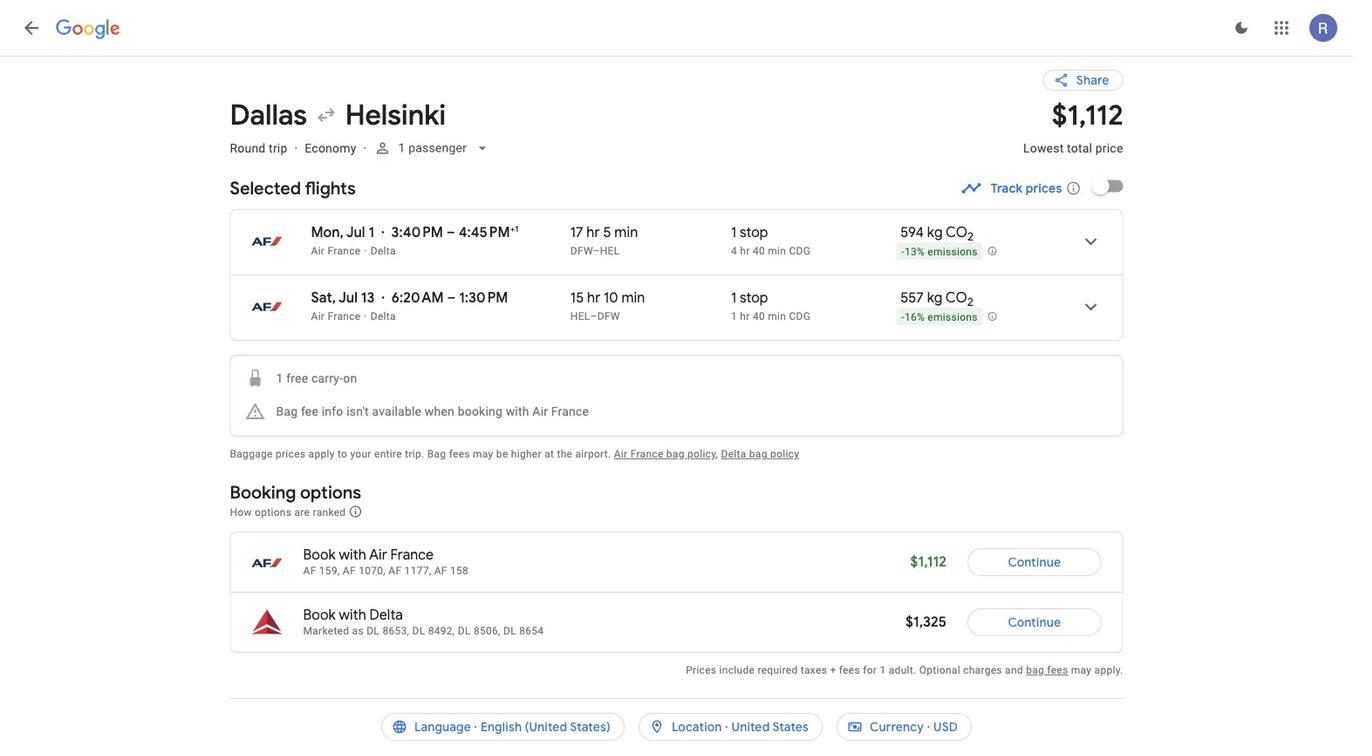 Task type: locate. For each thing, give the bounding box(es) containing it.
air france for sat,
[[311, 311, 361, 323]]

0 horizontal spatial dfw
[[570, 245, 593, 257]]

air right airport.
[[614, 448, 628, 461]]

stop inside 1 stop 1 hr 40 min cdg
[[740, 289, 768, 307]]

kg inside 594 kg co 2
[[927, 224, 943, 242]]

1 vertical spatial air france
[[311, 311, 361, 323]]

min inside '17 hr 5 min dfw – hel'
[[615, 224, 638, 242]]

fees right +
[[839, 665, 860, 677]]

economy
[[305, 141, 356, 155]]

1 horizontal spatial fees
[[839, 665, 860, 677]]

0 vertical spatial -
[[902, 246, 905, 258]]

may left "be"
[[473, 448, 493, 461]]

0 vertical spatial book
[[303, 547, 336, 565]]

1 vertical spatial 40
[[753, 311, 765, 323]]

2 air france from the top
[[311, 311, 361, 323]]

2 1 stop flight. element from the top
[[731, 289, 768, 310]]

0 vertical spatial options
[[300, 482, 361, 504]]

emissions
[[928, 246, 978, 258], [928, 311, 978, 323]]

af right 159, at left
[[343, 565, 356, 578]]

co inside 594 kg co 2
[[946, 224, 968, 242]]

list
[[231, 210, 1122, 340]]

1 horizontal spatial  image
[[363, 141, 367, 155]]

jul left '13'
[[339, 289, 358, 307]]

dl left 8654
[[503, 626, 516, 638]]

1177,
[[404, 565, 431, 578]]

with
[[506, 404, 529, 419], [339, 547, 366, 565], [339, 607, 366, 625]]

- down the 557
[[902, 311, 905, 323]]

france down mon, jul 1
[[328, 245, 361, 257]]

1 dl from the left
[[367, 626, 380, 638]]

available
[[372, 404, 422, 419]]

total duration 15 hr 10 min. element
[[570, 289, 731, 310]]

0 vertical spatial bag
[[276, 404, 298, 419]]

af
[[303, 565, 316, 578], [343, 565, 356, 578], [389, 565, 402, 578], [434, 565, 447, 578]]

-16% emissions
[[902, 311, 978, 323]]

continue button for $1,325
[[968, 602, 1102, 644]]

0 horizontal spatial prices
[[276, 448, 306, 461]]

return flight on saturday, july 13. leaves helsinki airport at 6:20 am on saturday, july 13 and arrives at dallas/fort worth international airport at 1:30 pm on saturday, july 13. element
[[311, 289, 508, 307]]

kg inside 557 kg co 2
[[927, 289, 943, 307]]

1 vertical spatial prices
[[276, 448, 306, 461]]

states)
[[570, 720, 611, 736]]

0 vertical spatial $1,112
[[1052, 97, 1123, 133]]

0 horizontal spatial $1,112
[[910, 554, 947, 571]]

1 free carry-on
[[276, 371, 357, 386]]

1 stop from the top
[[740, 224, 768, 242]]

fees right and
[[1047, 665, 1068, 677]]

2 inside 594 kg co 2
[[968, 229, 974, 244]]

1 vertical spatial stop
[[740, 289, 768, 307]]

1 stop flight. element up 4
[[731, 224, 768, 244]]

hel inside 15 hr 10 min hel – dfw
[[570, 311, 590, 323]]

2 kg from the top
[[927, 289, 943, 307]]

apply
[[308, 448, 335, 461]]

baggage
[[230, 448, 273, 461]]

bag right the trip. at the bottom left
[[427, 448, 446, 461]]

1 stop flight. element
[[731, 224, 768, 244], [731, 289, 768, 310]]

hr inside 1 stop 4 hr 40 min cdg
[[740, 245, 750, 257]]

$1,112 up total
[[1052, 97, 1123, 133]]

track
[[991, 181, 1023, 196]]

+
[[830, 665, 836, 677]]

bag left ,
[[666, 448, 685, 461]]

1 vertical spatial cdg
[[789, 311, 811, 323]]

co for 594 kg co
[[946, 224, 968, 242]]

stop down 1 stop 4 hr 40 min cdg
[[740, 289, 768, 307]]

1 inside 1 stop 4 hr 40 min cdg
[[731, 224, 737, 242]]

1 af from the left
[[303, 565, 316, 578]]

594 kg co 2
[[901, 224, 974, 244]]

6:20 am
[[392, 289, 444, 307]]

1 stop flight. element for 17 hr 5 min
[[731, 224, 768, 244]]

2 cdg from the top
[[789, 311, 811, 323]]

dl right as
[[367, 626, 380, 638]]

cdg down layover (1 of 1) is a 4 hr 40 min layover at paris charles de gaulle airport in paris. element
[[789, 311, 811, 323]]

min inside 1 stop 4 hr 40 min cdg
[[768, 245, 786, 257]]

hel down 15
[[570, 311, 590, 323]]

$1,112 inside $1,112 lowest total price
[[1052, 97, 1123, 133]]

policy right ,
[[770, 448, 799, 461]]

2 policy from the left
[[770, 448, 799, 461]]

2 up -13% emissions
[[968, 229, 974, 244]]

1 vertical spatial emissions
[[928, 311, 978, 323]]

be
[[496, 448, 508, 461]]

2 40 from the top
[[753, 311, 765, 323]]

1 stop 4 hr 40 min cdg
[[731, 224, 811, 257]]

1 vertical spatial dfw
[[597, 311, 620, 323]]

1
[[398, 141, 405, 155], [369, 224, 374, 242], [731, 224, 737, 242], [731, 289, 737, 307], [731, 311, 737, 323], [276, 371, 283, 386], [880, 665, 886, 677]]

2 - from the top
[[902, 311, 905, 323]]

40
[[753, 245, 765, 257], [753, 311, 765, 323]]

0 vertical spatial continue
[[1008, 555, 1061, 571]]

bag fees button
[[1026, 665, 1068, 677]]

0 vertical spatial continue button
[[968, 542, 1102, 584]]

min right 4
[[768, 245, 786, 257]]

air up 1070,
[[369, 547, 387, 565]]

cdg up 1 stop 1 hr 40 min cdg
[[789, 245, 811, 257]]

1 vertical spatial options
[[255, 506, 292, 519]]

0 vertical spatial with
[[506, 404, 529, 419]]

prices
[[1026, 181, 1062, 196], [276, 448, 306, 461]]

policy left delta bag policy link
[[688, 448, 716, 461]]

min down layover (1 of 1) is a 4 hr 40 min layover at paris charles de gaulle airport in paris. element
[[768, 311, 786, 323]]

–
[[447, 224, 455, 242], [593, 245, 600, 257], [447, 289, 456, 307], [590, 311, 597, 323]]

1 40 from the top
[[753, 245, 765, 257]]

Dallas to Helsinki and back text field
[[230, 97, 1002, 133]]

min inside 15 hr 10 min hel – dfw
[[622, 289, 645, 307]]

Flight numbers AF 159, AF 1070, AF 1177, AF 158 text field
[[303, 565, 469, 578]]

0 vertical spatial emissions
[[928, 246, 978, 258]]

options down the booking
[[255, 506, 292, 519]]

bag left "fee" on the bottom left of page
[[276, 404, 298, 419]]

min inside 1 stop 1 hr 40 min cdg
[[768, 311, 786, 323]]

1 vertical spatial 2
[[967, 295, 974, 309]]

 image right trip
[[294, 141, 298, 155]]

0 horizontal spatial hel
[[570, 311, 590, 323]]

40 inside 1 stop 1 hr 40 min cdg
[[753, 311, 765, 323]]

1 vertical spatial kg
[[927, 289, 943, 307]]

Departure time: 6:20 AM. text field
[[392, 289, 444, 307]]

with inside book with air france af 159, af 1070, af 1177, af 158
[[339, 547, 366, 565]]

france
[[328, 245, 361, 257], [328, 311, 361, 323], [551, 404, 589, 419], [631, 448, 664, 461], [391, 547, 434, 565]]

how
[[230, 506, 252, 519]]

0 horizontal spatial fees
[[449, 448, 470, 461]]

options up ranked
[[300, 482, 361, 504]]

2 horizontal spatial bag
[[1026, 665, 1044, 677]]

kg for 557
[[927, 289, 943, 307]]

kg up -13% emissions
[[927, 224, 943, 242]]

0 horizontal spatial may
[[473, 448, 493, 461]]

with inside book with delta marketed as dl 8653, dl 8492, dl 8506, dl 8654
[[339, 607, 366, 625]]

0 vertical spatial 40
[[753, 245, 765, 257]]

0 vertical spatial stop
[[740, 224, 768, 242]]

passenger
[[408, 141, 467, 155]]

0 vertical spatial 1 stop flight. element
[[731, 224, 768, 244]]

flight details. return flight on saturday, july 13. leaves helsinki airport at 6:20 am on saturday, july 13 and arrives at dallas/fort worth international airport at 1:30 pm on saturday, july 13. image
[[1070, 286, 1112, 328]]

1 passenger button
[[367, 127, 498, 169]]

0 vertical spatial prices
[[1026, 181, 1062, 196]]

hr down 1 stop 4 hr 40 min cdg
[[740, 311, 750, 323]]

may left apply.
[[1071, 665, 1092, 677]]

1  image from the left
[[294, 141, 298, 155]]

hr right 4
[[740, 245, 750, 257]]

1 horizontal spatial hel
[[600, 245, 620, 257]]

min right 10
[[622, 289, 645, 307]]

hr left 5
[[587, 224, 600, 242]]

dfw down 17
[[570, 245, 593, 257]]

1 vertical spatial with
[[339, 547, 366, 565]]

stop up layover (1 of 1) is a 4 hr 40 min layover at paris charles de gaulle airport in paris. element
[[740, 224, 768, 242]]

book up marketed
[[303, 607, 336, 625]]

currency
[[870, 720, 924, 736]]

1 horizontal spatial policy
[[770, 448, 799, 461]]

0 vertical spatial hel
[[600, 245, 620, 257]]

kg
[[927, 224, 943, 242], [927, 289, 943, 307]]

1 stop flight. element for 15 hr 10 min
[[731, 289, 768, 310]]

$1,325
[[906, 614, 947, 632]]

1 vertical spatial book
[[303, 607, 336, 625]]

air france down mon, jul 1
[[311, 245, 361, 257]]

0 vertical spatial jul
[[346, 224, 365, 242]]

- down 594
[[902, 246, 905, 258]]

to
[[338, 448, 347, 461]]

co up -13% emissions
[[946, 224, 968, 242]]

1 vertical spatial -
[[902, 311, 905, 323]]

1 emissions from the top
[[928, 246, 978, 258]]

ranked
[[313, 506, 346, 519]]

list containing mon, jul 1
[[231, 210, 1122, 340]]

sat,
[[311, 289, 336, 307]]

dfw inside '17 hr 5 min dfw – hel'
[[570, 245, 593, 257]]

delta down departing flight on monday, july 1. leaves dallas/fort worth international airport at 3:40 pm on monday, july 1 and arrives at helsinki airport at 4:45 pm on tuesday, july 2. element
[[371, 245, 396, 257]]

france up 1177,
[[391, 547, 434, 565]]

1 kg from the top
[[927, 224, 943, 242]]

stop for 15 hr 10 min
[[740, 289, 768, 307]]

dfw
[[570, 245, 593, 257], [597, 311, 620, 323]]

af left 1177,
[[389, 565, 402, 578]]

kg for 594
[[927, 224, 943, 242]]

2 vertical spatial with
[[339, 607, 366, 625]]

3:40 pm
[[391, 224, 443, 242]]

1 vertical spatial hel
[[570, 311, 590, 323]]

cdg inside 1 stop 4 hr 40 min cdg
[[789, 245, 811, 257]]

1 vertical spatial continue button
[[968, 602, 1102, 644]]

1 vertical spatial 1 stop flight. element
[[731, 289, 768, 310]]

1 vertical spatial $1,112
[[910, 554, 947, 571]]

round
[[230, 141, 266, 155]]

dfw down 10
[[597, 311, 620, 323]]

jul
[[346, 224, 365, 242], [339, 289, 358, 307]]

1 vertical spatial jul
[[339, 289, 358, 307]]

1 air france from the top
[[311, 245, 361, 257]]

emissions down 557 kg co 2
[[928, 311, 978, 323]]

jul for sat,
[[339, 289, 358, 307]]

apply.
[[1095, 665, 1123, 677]]

min
[[615, 224, 638, 242], [768, 245, 786, 257], [622, 289, 645, 307], [768, 311, 786, 323]]

bag right and
[[1026, 665, 1044, 677]]

airport.
[[575, 448, 611, 461]]

None text field
[[1023, 97, 1123, 171]]

france down sat, jul 13
[[328, 311, 361, 323]]

2 inside 557 kg co 2
[[967, 295, 974, 309]]

prices left learn more about tracked prices image
[[1026, 181, 1062, 196]]

1 horizontal spatial prices
[[1026, 181, 1062, 196]]

1 vertical spatial co
[[946, 289, 967, 307]]

0 horizontal spatial policy
[[688, 448, 716, 461]]

book for book with air france
[[303, 547, 336, 565]]

2
[[968, 229, 974, 244], [967, 295, 974, 309]]

af left 159, at left
[[303, 565, 316, 578]]

continue button
[[968, 542, 1102, 584], [968, 602, 1102, 644]]

2 stop from the top
[[740, 289, 768, 307]]

info
[[322, 404, 343, 419]]

flight details. departing flight on monday, july 1. leaves dallas/fort worth international airport at 3:40 pm on monday, july 1 and arrives at helsinki airport at 4:45 pm on tuesday, july 2. image
[[1070, 221, 1112, 263]]

prices left apply
[[276, 448, 306, 461]]

emissions down 594 kg co 2
[[928, 246, 978, 258]]

1 stop 1 hr 40 min cdg
[[731, 289, 811, 323]]

0 vertical spatial cdg
[[789, 245, 811, 257]]

0 vertical spatial may
[[473, 448, 493, 461]]

1 policy from the left
[[688, 448, 716, 461]]

stop
[[740, 224, 768, 242], [740, 289, 768, 307]]

 image right 'economy'
[[363, 141, 367, 155]]

2 continue from the top
[[1008, 615, 1061, 631]]

1 horizontal spatial may
[[1071, 665, 1092, 677]]

loading results progress bar
[[0, 56, 1353, 59]]

1 horizontal spatial $1,112
[[1052, 97, 1123, 133]]

dl left 8506,
[[458, 626, 471, 638]]

0 vertical spatial 2
[[968, 229, 974, 244]]

co up -16% emissions
[[946, 289, 967, 307]]

1325 US dollars text field
[[906, 614, 947, 632]]

dallas
[[230, 97, 307, 133]]

$1,112
[[1052, 97, 1123, 133], [910, 554, 947, 571]]

dl right 8653, at the left bottom of the page
[[412, 626, 425, 638]]

co for 557 kg co
[[946, 289, 967, 307]]

4
[[731, 245, 737, 257]]

dfw inside 15 hr 10 min hel – dfw
[[597, 311, 620, 323]]

1070,
[[359, 565, 386, 578]]

0 vertical spatial kg
[[927, 224, 943, 242]]

1 vertical spatial may
[[1071, 665, 1092, 677]]

hr inside '17 hr 5 min dfw – hel'
[[587, 224, 600, 242]]

emissions for 594 kg co
[[928, 246, 978, 258]]

france up the the in the left of the page
[[551, 404, 589, 419]]

1 horizontal spatial dfw
[[597, 311, 620, 323]]

stop inside 1 stop 4 hr 40 min cdg
[[740, 224, 768, 242]]

0 vertical spatial dfw
[[570, 245, 593, 257]]

40 inside 1 stop 4 hr 40 min cdg
[[753, 245, 765, 257]]

price
[[1096, 141, 1123, 155]]

english (united states)
[[481, 720, 611, 736]]

$1,112 up 1325 us dollars text field
[[910, 554, 947, 571]]

2 continue button from the top
[[968, 602, 1102, 644]]

delta up 8653, at the left bottom of the page
[[370, 607, 403, 625]]

co inside 557 kg co 2
[[946, 289, 967, 307]]

kg up -16% emissions
[[927, 289, 943, 307]]

1 - from the top
[[902, 246, 905, 258]]

how options are ranked
[[230, 506, 349, 519]]

with up as
[[339, 607, 366, 625]]

2 up -16% emissions
[[967, 295, 974, 309]]

hr inside 15 hr 10 min hel – dfw
[[587, 289, 601, 307]]

with right booking
[[506, 404, 529, 419]]

hr right 15
[[587, 289, 601, 307]]

book with air france af 159, af 1070, af 1177, af 158
[[303, 547, 469, 578]]

and
[[1005, 665, 1023, 677]]

bag
[[276, 404, 298, 419], [427, 448, 446, 461]]

0 vertical spatial co
[[946, 224, 968, 242]]

1:30 pm
[[459, 289, 508, 307]]

594
[[901, 224, 924, 242]]

159,
[[319, 565, 340, 578]]

1 continue button from the top
[[968, 542, 1102, 584]]

0 horizontal spatial options
[[255, 506, 292, 519]]

may
[[473, 448, 493, 461], [1071, 665, 1092, 677]]

book inside book with delta marketed as dl 8653, dl 8492, dl 8506, dl 8654
[[303, 607, 336, 625]]

book with delta marketed as dl 8653, dl 8492, dl 8506, dl 8654
[[303, 607, 544, 638]]

40 right 4
[[753, 245, 765, 257]]

af left 158
[[434, 565, 447, 578]]

– inside '17 hr 5 min dfw – hel'
[[593, 245, 600, 257]]

2 book from the top
[[303, 607, 336, 625]]

hr inside 1 stop 1 hr 40 min cdg
[[740, 311, 750, 323]]

1 vertical spatial continue
[[1008, 615, 1061, 631]]

0 horizontal spatial  image
[[294, 141, 298, 155]]

bag right ,
[[749, 448, 768, 461]]

isn't
[[347, 404, 369, 419]]

main content
[[230, 56, 1123, 678]]

hel down 5
[[600, 245, 620, 257]]

prices for track
[[1026, 181, 1062, 196]]

4 af from the left
[[434, 565, 447, 578]]

40 down 1 stop 4 hr 40 min cdg
[[753, 311, 765, 323]]

 image
[[294, 141, 298, 155], [363, 141, 367, 155]]

min right 5
[[615, 224, 638, 242]]

cdg inside 1 stop 1 hr 40 min cdg
[[789, 311, 811, 323]]

1 continue from the top
[[1008, 555, 1061, 571]]

cdg for 15 hr 10 min
[[789, 311, 811, 323]]

book inside book with air france af 159, af 1070, af 1177, af 158
[[303, 547, 336, 565]]

Departure time: 3:40 PM. text field
[[391, 224, 443, 242]]

8492,
[[428, 626, 455, 638]]

1 passenger
[[398, 141, 467, 155]]

trip
[[269, 141, 287, 155]]

1 horizontal spatial options
[[300, 482, 361, 504]]

2 emissions from the top
[[928, 311, 978, 323]]

1 horizontal spatial bag
[[427, 448, 446, 461]]

policy
[[688, 448, 716, 461], [770, 448, 799, 461]]

0 vertical spatial air france
[[311, 245, 361, 257]]

,
[[716, 448, 718, 461]]

jul right mon,
[[346, 224, 365, 242]]

dl
[[367, 626, 380, 638], [412, 626, 425, 638], [458, 626, 471, 638], [503, 626, 516, 638]]

1 1 stop flight. element from the top
[[731, 224, 768, 244]]

1 horizontal spatial bag
[[749, 448, 768, 461]]

$1,112 for $1,112 lowest total price
[[1052, 97, 1123, 133]]

air france down sat, jul 13
[[311, 311, 361, 323]]

book up 159, at left
[[303, 547, 336, 565]]

1 stop flight. element down 4
[[731, 289, 768, 310]]

with up 1070,
[[339, 547, 366, 565]]

8506,
[[474, 626, 501, 638]]

4 dl from the left
[[503, 626, 516, 638]]

40 for 15 hr 10 min
[[753, 311, 765, 323]]

1 cdg from the top
[[789, 245, 811, 257]]

fees left "be"
[[449, 448, 470, 461]]

prices for baggage
[[276, 448, 306, 461]]

3 dl from the left
[[458, 626, 471, 638]]

1 book from the top
[[303, 547, 336, 565]]



Task type: vqa. For each thing, say whether or not it's contained in the screenshot.
Google "IMAGE"
no



Task type: describe. For each thing, give the bounding box(es) containing it.
france inside book with air france af 159, af 1070, af 1177, af 158
[[391, 547, 434, 565]]

with for marketed
[[339, 607, 366, 625]]

+1
[[510, 224, 519, 235]]

fee
[[301, 404, 319, 419]]

learn more about tracked prices image
[[1066, 181, 1081, 196]]

-13% emissions
[[902, 246, 978, 258]]

hel inside '17 hr 5 min dfw – hel'
[[600, 245, 620, 257]]

continue for $1,112
[[1008, 555, 1061, 571]]

with for france
[[339, 547, 366, 565]]

marketed
[[303, 626, 349, 638]]

charges
[[963, 665, 1002, 677]]

17
[[570, 224, 583, 242]]

helsinki
[[345, 97, 446, 133]]

english
[[481, 720, 522, 736]]

learn more about booking options image
[[349, 505, 363, 519]]

delta right ,
[[721, 448, 746, 461]]

air france bag policy link
[[614, 448, 716, 461]]

(united
[[525, 720, 567, 736]]

$1,112 lowest total price
[[1023, 97, 1123, 155]]

- for 594 kg co
[[902, 246, 905, 258]]

book for book with delta
[[303, 607, 336, 625]]

8653,
[[382, 626, 409, 638]]

include
[[719, 665, 755, 677]]

as
[[352, 626, 364, 638]]

total duration 17 hr 5 min. element
[[570, 224, 731, 244]]

higher
[[511, 448, 542, 461]]

booking
[[458, 404, 503, 419]]

557
[[901, 289, 924, 307]]

entire
[[374, 448, 402, 461]]

at
[[545, 448, 554, 461]]

mon, jul 1
[[311, 224, 374, 242]]

layover (1 of 1) is a 4 hr 40 min layover at paris charles de gaulle airport in paris. element
[[731, 244, 892, 258]]

main content containing dallas
[[230, 56, 1123, 678]]

3 af from the left
[[389, 565, 402, 578]]

mon,
[[311, 224, 344, 242]]

delta inside book with delta marketed as dl 8653, dl 8492, dl 8506, dl 8654
[[370, 607, 403, 625]]

10
[[604, 289, 618, 307]]

flights
[[305, 177, 356, 199]]

delta down '13'
[[371, 311, 396, 323]]

4:45 pm
[[459, 224, 510, 242]]

158
[[450, 565, 469, 578]]

are
[[294, 506, 310, 519]]

0 horizontal spatial bag
[[276, 404, 298, 419]]

prices include required taxes + fees for 1 adult. optional charges and bag fees may apply.
[[686, 665, 1123, 677]]

emissions for 557 kg co
[[928, 311, 978, 323]]

- for 557 kg co
[[902, 311, 905, 323]]

united states
[[732, 720, 809, 736]]

united
[[732, 720, 770, 736]]

3:40 pm – 4:45 pm +1
[[391, 224, 519, 242]]

Arrival time: 4:45 PM on  Tuesday, July 2. text field
[[459, 224, 519, 242]]

none text field containing $1,112
[[1023, 97, 1123, 171]]

booking options
[[230, 482, 361, 504]]

40 for 17 hr 5 min
[[753, 245, 765, 257]]

optional
[[919, 665, 960, 677]]

2 for 557 kg co
[[967, 295, 974, 309]]

bag fee info isn't available when booking with air france
[[276, 404, 589, 419]]

free
[[286, 371, 308, 386]]

0 horizontal spatial bag
[[666, 448, 685, 461]]

when
[[425, 404, 455, 419]]

booking
[[230, 482, 296, 504]]

language
[[414, 720, 471, 736]]

1112 us dollars element
[[1052, 97, 1123, 133]]

air inside book with air france af 159, af 1070, af 1177, af 158
[[369, 547, 387, 565]]

on
[[343, 371, 357, 386]]

13
[[361, 289, 375, 307]]

lowest
[[1023, 141, 1064, 155]]

2 for 594 kg co
[[968, 229, 974, 244]]

13%
[[905, 246, 925, 258]]

jul for mon,
[[346, 224, 365, 242]]

air up at
[[532, 404, 548, 419]]

557 kg co 2
[[901, 289, 974, 309]]

round trip
[[230, 141, 287, 155]]

learn more about booking options element
[[349, 503, 363, 522]]

2 af from the left
[[343, 565, 356, 578]]

france right airport.
[[631, 448, 664, 461]]

total
[[1067, 141, 1092, 155]]

share button
[[1043, 70, 1123, 91]]

change appearance image
[[1221, 7, 1262, 49]]

usd
[[934, 720, 958, 736]]

1 vertical spatial bag
[[427, 448, 446, 461]]

– inside 15 hr 10 min hel – dfw
[[590, 311, 597, 323]]

2  image from the left
[[363, 141, 367, 155]]

continue button for $1,112
[[968, 542, 1102, 584]]

states
[[772, 720, 809, 736]]

departing flight on monday, july 1. leaves dallas/fort worth international airport at 3:40 pm on monday, july 1 and arrives at helsinki airport at 4:45 pm on tuesday, july 2. element
[[311, 224, 519, 242]]

selected
[[230, 177, 301, 199]]

8654
[[519, 626, 544, 638]]

air france for mon,
[[311, 245, 361, 257]]

the
[[557, 448, 573, 461]]

continue for $1,325
[[1008, 615, 1061, 631]]

go back image
[[21, 17, 42, 38]]

1112 US dollars text field
[[910, 554, 947, 571]]

options for how
[[255, 506, 292, 519]]

required
[[758, 665, 798, 677]]

baggage prices apply to your entire trip.  bag fees may be higher at the airport. air france bag policy , delta bag policy
[[230, 448, 799, 461]]

5
[[603, 224, 611, 242]]

track prices
[[991, 181, 1062, 196]]

15
[[570, 289, 584, 307]]

delta bag policy link
[[721, 448, 799, 461]]

your
[[350, 448, 371, 461]]

6:20 am – 1:30 pm
[[392, 289, 508, 307]]

adult.
[[889, 665, 917, 677]]

for
[[863, 665, 877, 677]]

17 hr 5 min dfw – hel
[[570, 224, 638, 257]]

options for booking
[[300, 482, 361, 504]]

Arrival time: 1:30 PM. text field
[[459, 289, 508, 307]]

sat, jul 13
[[311, 289, 375, 307]]

cdg for 17 hr 5 min
[[789, 245, 811, 257]]

prices
[[686, 665, 717, 677]]

layover (1 of 1) is a 1 hr 40 min layover at paris charles de gaulle airport in paris. element
[[731, 310, 892, 324]]

stop for 17 hr 5 min
[[740, 224, 768, 242]]

1 inside the 1 passenger 'popup button'
[[398, 141, 405, 155]]

$1,112 for $1,112
[[910, 554, 947, 571]]

2 horizontal spatial fees
[[1047, 665, 1068, 677]]

location
[[672, 720, 722, 736]]

air down sat,
[[311, 311, 325, 323]]

carry-
[[311, 371, 343, 386]]

air down mon,
[[311, 245, 325, 257]]

2 dl from the left
[[412, 626, 425, 638]]

selected flights
[[230, 177, 356, 199]]



